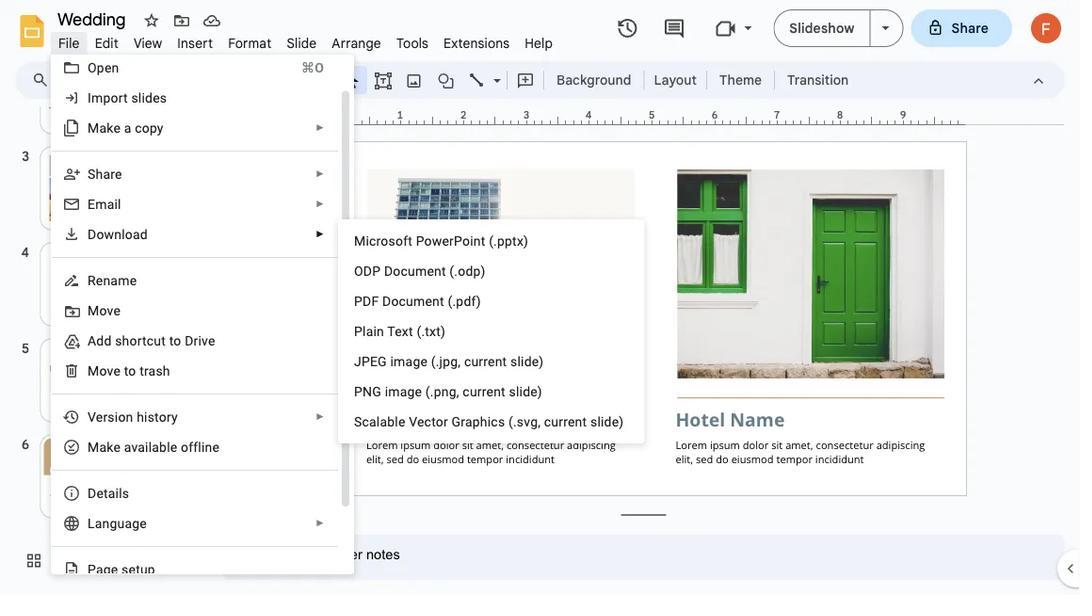 Task type: describe. For each thing, give the bounding box(es) containing it.
g
[[103, 562, 111, 578]]

peg
[[362, 354, 387, 369]]

make available offline k element
[[88, 440, 225, 455]]

share button
[[912, 9, 1013, 47]]

edit
[[95, 35, 119, 51]]

Rename text field
[[51, 8, 137, 30]]

make a c opy
[[88, 120, 164, 136]]

Star checkbox
[[139, 8, 165, 34]]

slideshow button
[[774, 9, 871, 47]]

► for istory
[[316, 412, 325, 423]]

m ove
[[88, 303, 121, 318]]

version
[[88, 409, 133, 425]]

x
[[517, 233, 524, 249]]

(.png,
[[426, 384, 460, 400]]

tools menu item
[[389, 32, 436, 54]]

ma
[[88, 440, 107, 455]]

j peg image (.jpg, current slide)
[[354, 354, 544, 369]]

file
[[58, 35, 80, 51]]

background button
[[548, 66, 640, 94]]

e for g
[[111, 562, 118, 578]]

shortcut
[[115, 333, 166, 349]]

r ename
[[88, 273, 137, 288]]

k
[[107, 440, 113, 455]]

offline
[[181, 440, 220, 455]]

► for s hare
[[316, 169, 325, 179]]

transition
[[788, 72, 849, 88]]

► for e mail
[[316, 199, 325, 210]]

anguage
[[95, 516, 147, 531]]

p for n
[[354, 384, 363, 400]]

l anguage
[[88, 516, 147, 531]]

► for d ownload
[[316, 229, 325, 240]]

ename
[[96, 273, 137, 288]]

scalable vector graphics (.svg, current slide) s element
[[354, 414, 630, 430]]

slideshow
[[790, 20, 855, 36]]

format menu item
[[221, 32, 279, 54]]

microsoft powerpoint (.pptx) x element
[[354, 233, 534, 249]]

main toolbar
[[56, 66, 859, 94]]

png image (.png, current slide) n element
[[354, 384, 548, 400]]

s calable vector graphics (.svg, current slide)
[[354, 414, 624, 430]]

import
[[88, 90, 128, 106]]

p for df
[[354, 294, 363, 309]]

slide
[[287, 35, 317, 51]]

p df document (.pdf)
[[354, 294, 481, 309]]

shape image
[[436, 67, 457, 93]]

(.pdf)
[[448, 294, 481, 309]]

g
[[372, 384, 382, 400]]

pdf document (.pdf) p element
[[354, 294, 487, 309]]

menu bar inside menu bar banner
[[51, 24, 561, 56]]

format
[[228, 35, 272, 51]]

slide menu item
[[279, 32, 324, 54]]

presentation options image
[[882, 26, 890, 30]]

extensions menu item
[[436, 32, 517, 54]]

add shortcut to drive , element
[[88, 333, 221, 349]]

version h istory
[[88, 409, 178, 425]]

hare
[[96, 166, 122, 182]]

(.txt)
[[417, 324, 446, 339]]

insert image image
[[404, 67, 425, 93]]

add
[[88, 333, 112, 349]]

ove
[[99, 303, 121, 318]]

theme
[[720, 72, 762, 88]]

pen
[[97, 60, 119, 75]]

s for hare
[[88, 166, 96, 182]]

a
[[124, 120, 131, 136]]

background
[[557, 72, 632, 88]]

menu containing o
[[44, 0, 354, 585]]

ma k e available offline
[[88, 440, 220, 455]]

j
[[354, 354, 362, 369]]

theme button
[[711, 66, 771, 94]]

t
[[388, 324, 395, 339]]

make
[[88, 120, 121, 136]]

⌘o
[[301, 60, 324, 75]]

ext
[[395, 324, 413, 339]]

version history h element
[[88, 409, 184, 425]]

► for l anguage
[[316, 518, 325, 529]]

available
[[124, 440, 177, 455]]

view
[[134, 35, 162, 51]]

(.odp)
[[450, 263, 486, 279]]

slide) for (.svg,
[[591, 414, 624, 430]]

download d element
[[88, 227, 153, 242]]

p n g image (.png, current slide)
[[354, 384, 543, 400]]

calable
[[362, 414, 406, 430]]

⌘o element
[[279, 58, 324, 77]]

m
[[88, 303, 99, 318]]

pa g e setup
[[88, 562, 155, 578]]

s for calable
[[354, 414, 362, 430]]

odp document (.odp) o element
[[354, 263, 492, 279]]

o for pen
[[88, 60, 97, 75]]

arrange menu item
[[324, 32, 389, 54]]

microsoft powerpoint (.ppt x )
[[354, 233, 529, 249]]

mail
[[95, 196, 121, 212]]



Task type: locate. For each thing, give the bounding box(es) containing it.
graphics
[[452, 414, 505, 430]]

istory
[[144, 409, 178, 425]]

pa
[[88, 562, 103, 578]]

insert menu item
[[170, 32, 221, 54]]

0 vertical spatial e
[[113, 440, 121, 455]]

open o element
[[88, 60, 125, 75]]

menu bar
[[51, 24, 561, 56]]

make a copy c element
[[88, 120, 169, 136]]

t
[[124, 363, 128, 379]]

rename r element
[[88, 273, 143, 288]]

o dp document (.odp)
[[354, 263, 486, 279]]

trash
[[140, 363, 170, 379]]

import slides
[[88, 90, 167, 106]]

help menu item
[[517, 32, 561, 54]]

e
[[113, 440, 121, 455], [111, 562, 118, 578]]

application containing slideshow
[[0, 0, 1081, 595]]

)
[[524, 233, 529, 249]]

insert
[[177, 35, 213, 51]]

microsoft
[[354, 233, 413, 249]]

language l element
[[88, 516, 153, 531]]

jpeg image (.jpg, current slide) j element
[[354, 354, 550, 369]]

(.jpg,
[[431, 354, 461, 369]]

page setup g element
[[88, 562, 161, 578]]

(.ppt
[[489, 233, 517, 249]]

to
[[169, 333, 181, 349]]

menu bar banner
[[0, 0, 1081, 595]]

share s element
[[88, 166, 128, 182]]

0 vertical spatial image
[[391, 354, 428, 369]]

► for opy
[[316, 122, 325, 133]]

details b element
[[88, 486, 135, 501]]

edit menu item
[[87, 32, 126, 54]]

1 vertical spatial e
[[111, 562, 118, 578]]

p up 'plain' at the left
[[354, 294, 363, 309]]

help
[[525, 35, 553, 51]]

o up df
[[354, 263, 364, 279]]

n
[[363, 384, 372, 400]]

o pen
[[88, 60, 119, 75]]

r
[[88, 273, 96, 288]]

4 ► from the top
[[316, 229, 325, 240]]

current right (.svg,
[[544, 414, 587, 430]]

h
[[137, 409, 144, 425]]

image right g on the bottom of the page
[[385, 384, 422, 400]]

df
[[363, 294, 379, 309]]

current
[[464, 354, 507, 369], [463, 384, 506, 400], [544, 414, 587, 430]]

current up s calable vector graphics (.svg, current slide)
[[463, 384, 506, 400]]

move to trash t element
[[88, 363, 176, 379]]

menu containing microsoft powerpoint (.ppt
[[338, 220, 645, 444]]

s up the e
[[88, 166, 96, 182]]

transition button
[[779, 66, 858, 94]]

1 horizontal spatial s
[[354, 414, 362, 430]]

0 vertical spatial o
[[88, 60, 97, 75]]

0 horizontal spatial s
[[88, 166, 96, 182]]

5 ► from the top
[[316, 412, 325, 423]]

e for k
[[113, 440, 121, 455]]

setup
[[122, 562, 155, 578]]

image down ext
[[391, 354, 428, 369]]

2 vertical spatial slide)
[[591, 414, 624, 430]]

s
[[88, 166, 96, 182], [354, 414, 362, 430]]

1 vertical spatial o
[[354, 263, 364, 279]]

0 vertical spatial s
[[88, 166, 96, 182]]

document for (.pdf)
[[383, 294, 445, 309]]

slide) for (.png,
[[509, 384, 543, 400]]

layout button
[[649, 66, 703, 94]]

e mail
[[88, 196, 121, 212]]

document for (.odp)
[[384, 263, 446, 279]]

0 horizontal spatial o
[[88, 60, 97, 75]]

(.svg,
[[509, 414, 541, 430]]

layout
[[654, 72, 697, 88]]

document up p df document (.pdf)
[[384, 263, 446, 279]]

email e element
[[88, 196, 127, 212]]

0 vertical spatial document
[[384, 263, 446, 279]]

e right pa
[[111, 562, 118, 578]]

drive
[[185, 333, 215, 349]]

move m element
[[88, 303, 126, 318]]

current for (.png,
[[463, 384, 506, 400]]

6 ► from the top
[[316, 518, 325, 529]]

1 vertical spatial image
[[385, 384, 422, 400]]

navigation
[[0, 45, 207, 595]]

document down "o dp document (.odp)"
[[383, 294, 445, 309]]

1 vertical spatial document
[[383, 294, 445, 309]]

ownload
[[96, 227, 148, 242]]

tools
[[397, 35, 429, 51]]

import slides z element
[[88, 90, 173, 106]]

move
[[88, 363, 121, 379]]

2 ► from the top
[[316, 169, 325, 179]]

1 p from the top
[[354, 294, 363, 309]]

add shortcut to drive
[[88, 333, 215, 349]]

plain text (.txt) t element
[[354, 324, 451, 339]]

current right (.jpg,
[[464, 354, 507, 369]]

2 p from the top
[[354, 384, 363, 400]]

c
[[135, 120, 142, 136]]

e
[[88, 196, 95, 212]]

3 ► from the top
[[316, 199, 325, 210]]

0 vertical spatial slide)
[[511, 354, 544, 369]]

move t o trash
[[88, 363, 170, 379]]

s hare
[[88, 166, 122, 182]]

view menu item
[[126, 32, 170, 54]]

menu
[[44, 0, 354, 585], [338, 220, 645, 444]]

l
[[88, 516, 95, 531]]

d ownload
[[88, 227, 148, 242]]

current for (.svg,
[[544, 414, 587, 430]]

e right ma
[[113, 440, 121, 455]]

application
[[0, 0, 1081, 595]]

Menus field
[[24, 67, 65, 93]]

1 vertical spatial current
[[463, 384, 506, 400]]

powerpoint
[[416, 233, 486, 249]]

s down the j
[[354, 414, 362, 430]]

arrange
[[332, 35, 382, 51]]

share
[[952, 20, 989, 36]]

2 vertical spatial current
[[544, 414, 587, 430]]

vector
[[409, 414, 448, 430]]

o for dp
[[354, 263, 364, 279]]

menu bar containing file
[[51, 24, 561, 56]]

opy
[[142, 120, 164, 136]]

o down edit menu item
[[88, 60, 97, 75]]

dp
[[364, 263, 381, 279]]

p
[[354, 294, 363, 309], [354, 384, 363, 400]]

file menu item
[[51, 32, 87, 54]]

plain
[[354, 324, 384, 339]]

0 vertical spatial p
[[354, 294, 363, 309]]

plain t ext (.txt)
[[354, 324, 446, 339]]

slide)
[[511, 354, 544, 369], [509, 384, 543, 400], [591, 414, 624, 430]]

1 vertical spatial p
[[354, 384, 363, 400]]

1 vertical spatial s
[[354, 414, 362, 430]]

1 ► from the top
[[316, 122, 325, 133]]

o
[[88, 60, 97, 75], [354, 263, 364, 279]]

0 vertical spatial current
[[464, 354, 507, 369]]

1 vertical spatial slide)
[[509, 384, 543, 400]]

document
[[384, 263, 446, 279], [383, 294, 445, 309]]

slides
[[131, 90, 167, 106]]

d
[[88, 227, 96, 242]]

image
[[391, 354, 428, 369], [385, 384, 422, 400]]

►
[[316, 122, 325, 133], [316, 169, 325, 179], [316, 199, 325, 210], [316, 229, 325, 240], [316, 412, 325, 423], [316, 518, 325, 529]]

1 horizontal spatial o
[[354, 263, 364, 279]]

o
[[128, 363, 136, 379]]

p left g on the bottom of the page
[[354, 384, 363, 400]]

details
[[88, 486, 129, 501]]

extensions
[[444, 35, 510, 51]]



Task type: vqa. For each thing, say whether or not it's contained in the screenshot.


